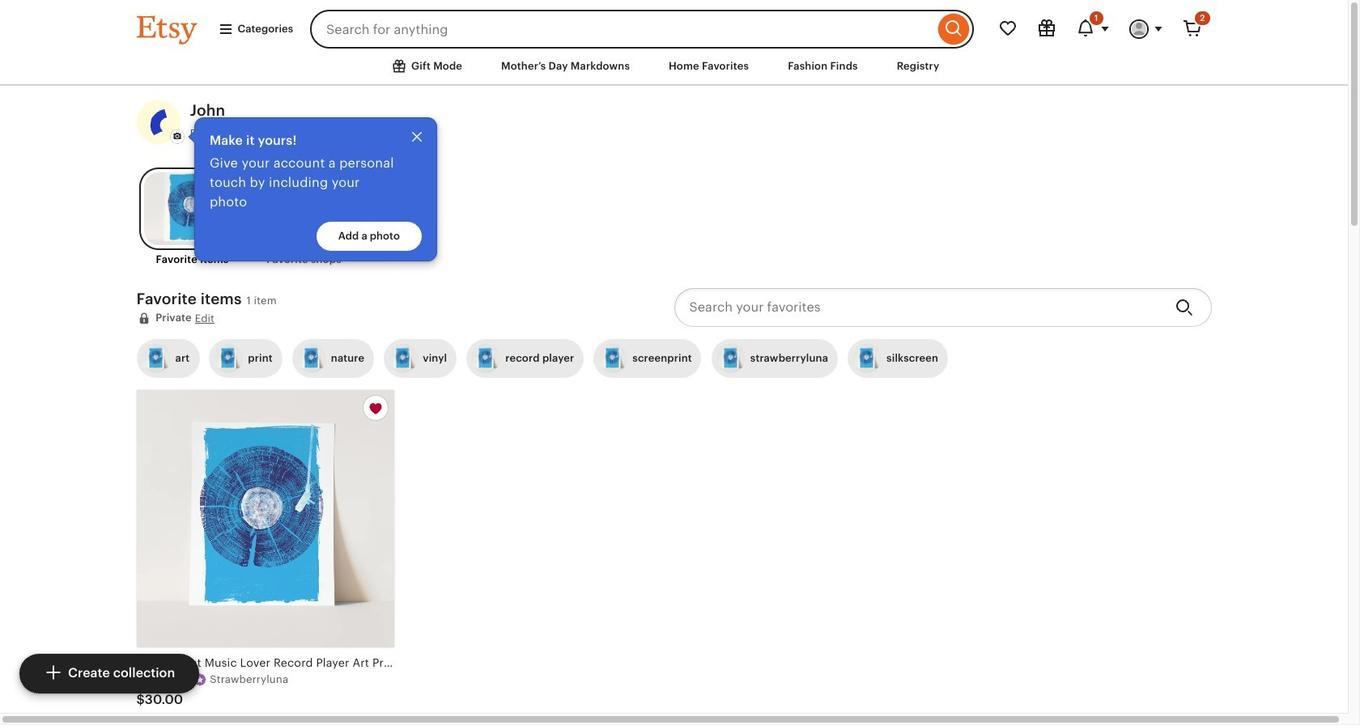 Task type: locate. For each thing, give the bounding box(es) containing it.
5.0 star rating with 3k reviews image
[[136, 673, 185, 687]]

Search for anything text field
[[310, 10, 934, 49]]

banner
[[107, 0, 1241, 49]]

tooltip
[[190, 117, 437, 261]]

None search field
[[310, 10, 974, 49]]

menu bar
[[0, 0, 1348, 86], [107, 49, 1241, 86]]



Task type: describe. For each thing, give the bounding box(es) containing it.
screenprint music lover record player art print with wood texture vinyl lp art silkscreen - nature sounds - indigo blue - wall art decor image
[[136, 390, 394, 648]]

Search your favorites text field
[[674, 288, 1162, 327]]



Task type: vqa. For each thing, say whether or not it's contained in the screenshot.
second lighter from the right
no



